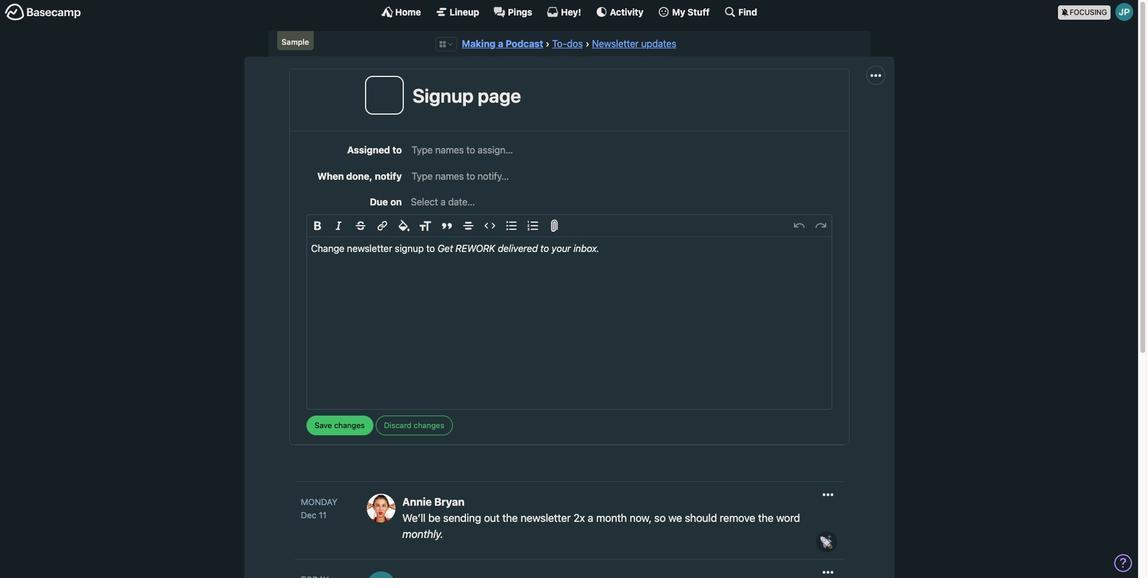 Task type: vqa. For each thing, say whether or not it's contained in the screenshot.
to to the left
yes



Task type: locate. For each thing, give the bounding box(es) containing it.
2x
[[574, 512, 585, 525]]

dec 11 link
[[301, 509, 355, 522]]

1 vertical spatial a
[[588, 512, 594, 525]]

the
[[503, 512, 518, 525], [758, 512, 774, 525]]

a right making
[[498, 38, 503, 49]]

focusing button
[[1058, 0, 1138, 23]]

None submit
[[306, 416, 373, 436]]

bryan
[[434, 496, 465, 509]]

inbox.
[[574, 244, 600, 254]]

should
[[685, 512, 717, 525]]

Assigned to text field
[[411, 143, 832, 158]]

signup
[[395, 244, 424, 254]]

assigned to
[[347, 145, 402, 156]]

hey!
[[561, 6, 581, 17]]

on
[[390, 197, 402, 207]]

0 horizontal spatial a
[[498, 38, 503, 49]]

annie bryan image
[[367, 494, 395, 523]]

to left get
[[426, 244, 435, 254]]

making
[[462, 38, 496, 49]]

newsletter inside we'll be sending out the newsletter 2x a month now, so we should remove the word monthly.
[[521, 512, 571, 525]]

when
[[317, 171, 344, 181]]

making a podcast link
[[462, 38, 543, 49]]

›
[[546, 38, 550, 49], [586, 38, 590, 49]]

change newsletter signup to get rework delivered to your inbox.
[[311, 244, 600, 254]]

1 › from the left
[[546, 38, 550, 49]]

sample
[[282, 37, 309, 47]]

now,
[[630, 512, 652, 525]]

notify
[[375, 171, 402, 181]]

we
[[669, 512, 682, 525]]

monday dec 11
[[301, 497, 338, 520]]

breadcrumb element
[[268, 31, 870, 57]]

discard changes
[[384, 421, 444, 430]]

To-do name text field
[[413, 84, 841, 107]]

1 vertical spatial newsletter
[[521, 512, 571, 525]]

a
[[498, 38, 503, 49], [588, 512, 594, 525]]

change
[[311, 244, 345, 254]]

stuff
[[688, 6, 710, 17]]

2 horizontal spatial to
[[540, 244, 549, 254]]

to
[[393, 145, 402, 156], [426, 244, 435, 254], [540, 244, 549, 254]]

my stuff
[[672, 6, 710, 17]]

1 horizontal spatial a
[[588, 512, 594, 525]]

1 horizontal spatial to
[[426, 244, 435, 254]]

to-
[[552, 38, 567, 49]]

annie
[[402, 496, 432, 509]]

switch accounts image
[[5, 3, 81, 22]]

done,
[[346, 171, 373, 181]]

0 horizontal spatial the
[[503, 512, 518, 525]]

today element
[[301, 574, 329, 578]]

1 horizontal spatial the
[[758, 512, 774, 525]]

› right "dos"
[[586, 38, 590, 49]]

1 the from the left
[[503, 512, 518, 525]]

0 vertical spatial a
[[498, 38, 503, 49]]

a inside we'll be sending out the newsletter 2x a month now, so we should remove the word monthly.
[[588, 512, 594, 525]]

newsletter left signup at the top left
[[347, 244, 392, 254]]

0 horizontal spatial newsletter
[[347, 244, 392, 254]]

hey! button
[[547, 6, 581, 18]]

to left your
[[540, 244, 549, 254]]

1 horizontal spatial ›
[[586, 38, 590, 49]]

› left to-
[[546, 38, 550, 49]]

the right out
[[503, 512, 518, 525]]

word
[[776, 512, 800, 525]]

the left word
[[758, 512, 774, 525]]

a right 2x
[[588, 512, 594, 525]]

making a podcast
[[462, 38, 543, 49]]

monday element
[[301, 496, 338, 509]]

your
[[552, 244, 571, 254]]

discard changes link
[[376, 416, 453, 436]]

to up notify
[[393, 145, 402, 156]]

changes
[[414, 421, 444, 430]]

1 horizontal spatial newsletter
[[521, 512, 571, 525]]

newsletter
[[347, 244, 392, 254], [521, 512, 571, 525]]

newsletter left 2x
[[521, 512, 571, 525]]

0 horizontal spatial ›
[[546, 38, 550, 49]]

find button
[[724, 6, 757, 18]]

month
[[596, 512, 627, 525]]

find
[[739, 6, 757, 17]]

0 vertical spatial newsletter
[[347, 244, 392, 254]]



Task type: describe. For each thing, give the bounding box(es) containing it.
home link
[[381, 6, 421, 18]]

discard
[[384, 421, 412, 430]]

11
[[319, 510, 327, 520]]

out
[[484, 512, 500, 525]]

To-do description: Add extra details or attach a file text field
[[307, 238, 832, 410]]

remove
[[720, 512, 756, 525]]

0 horizontal spatial to
[[393, 145, 402, 156]]

monthly.
[[402, 528, 444, 541]]

› to-dos › newsletter updates
[[546, 38, 677, 49]]

lineup
[[450, 6, 479, 17]]

pings
[[508, 6, 532, 17]]

2 the from the left
[[758, 512, 774, 525]]

focusing
[[1070, 7, 1107, 16]]

lineup link
[[435, 6, 479, 18]]

rework
[[456, 244, 495, 254]]

newsletter
[[592, 38, 639, 49]]

dec 11 element
[[301, 510, 327, 520]]

main element
[[0, 0, 1138, 23]]

2 › from the left
[[586, 38, 590, 49]]

newsletter updates link
[[592, 38, 677, 49]]

james peterson image
[[1116, 3, 1134, 21]]

so
[[654, 512, 666, 525]]

dec
[[301, 510, 317, 520]]

my stuff button
[[658, 6, 710, 18]]

newsletter inside to-do description: add extra details or attach a file text field
[[347, 244, 392, 254]]

we'll
[[402, 512, 426, 525]]

monday link
[[301, 496, 355, 509]]

due on
[[370, 197, 402, 207]]

podcast
[[506, 38, 543, 49]]

activity link
[[596, 6, 644, 18]]

be
[[428, 512, 441, 525]]

home
[[395, 6, 421, 17]]

Due on text field
[[411, 195, 832, 209]]

assigned
[[347, 145, 390, 156]]

pings button
[[494, 6, 532, 18]]

when done, notify
[[317, 171, 402, 181]]

sample element
[[277, 31, 314, 50]]

sending
[[443, 512, 481, 525]]

dos
[[567, 38, 583, 49]]

updates
[[641, 38, 677, 49]]

monday
[[301, 497, 338, 507]]

When done, notify text field
[[411, 168, 832, 184]]

get
[[438, 244, 453, 254]]

activity
[[610, 6, 644, 17]]

due
[[370, 197, 388, 207]]

we'll be sending out the newsletter 2x a month now, so we should remove the word monthly.
[[402, 512, 800, 541]]

annie bryan
[[402, 496, 465, 509]]

my
[[672, 6, 686, 17]]

delivered
[[498, 244, 538, 254]]

to-dos link
[[552, 38, 583, 49]]



